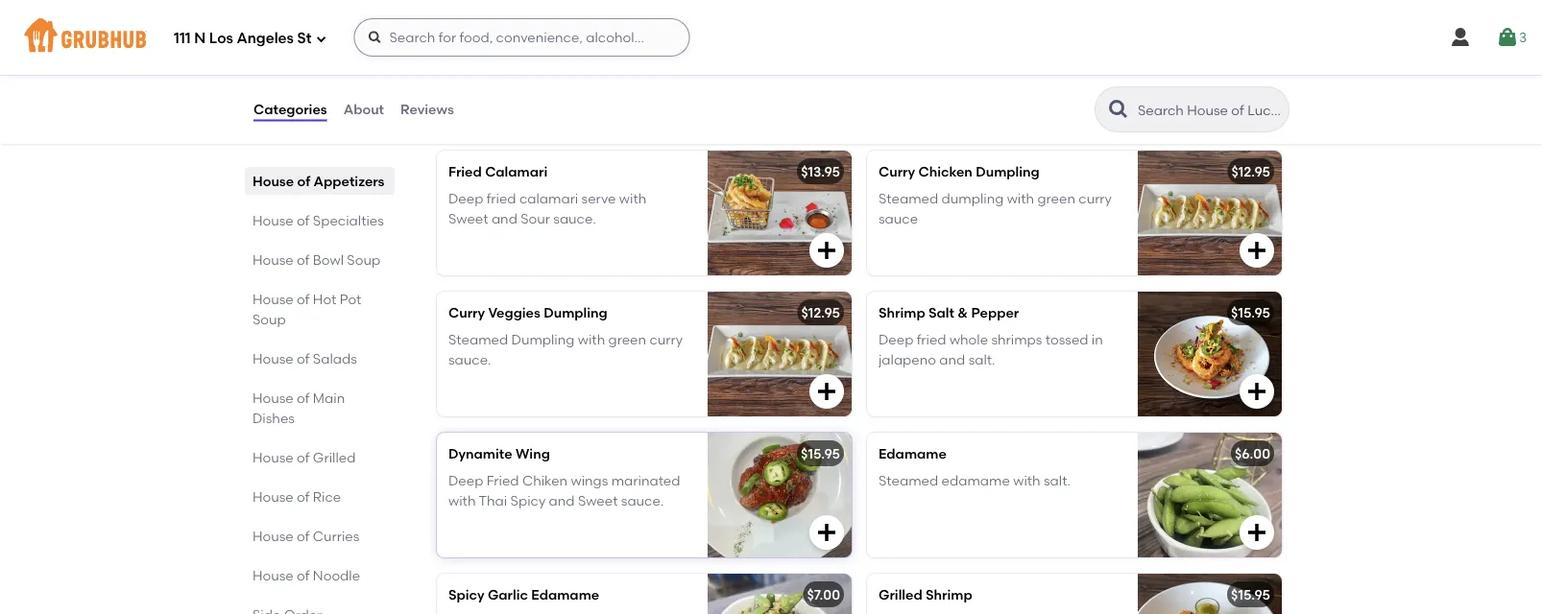 Task type: describe. For each thing, give the bounding box(es) containing it.
house for house of main dishes
[[253, 390, 294, 406]]

0 vertical spatial shrimp
[[879, 305, 925, 321]]

calamari
[[485, 164, 548, 180]]

dynamite wing
[[448, 446, 550, 462]]

0 horizontal spatial spicy
[[448, 587, 485, 603]]

soy for fried
[[922, 69, 945, 85]]

3
[[1519, 29, 1527, 45]]

1 vertical spatial shrimp
[[926, 587, 973, 603]]

of for grilled
[[297, 449, 310, 466]]

curry for curry chicken dumpling
[[879, 164, 915, 180]]

house of specialties tab
[[253, 210, 387, 230]]

st
[[297, 30, 312, 47]]

house for house of rice
[[253, 489, 294, 505]]

&
[[958, 305, 968, 321]]

dynamite wing image
[[708, 433, 852, 558]]

house of bowl soup tab
[[253, 250, 387, 270]]

house of noodle
[[253, 568, 360, 584]]

deep for deep fried chiken wings marinated with thai spicy and sweet sauce.
[[448, 473, 483, 489]]

salads
[[313, 351, 357, 367]]

specialties
[[313, 212, 384, 229]]

and inside deep fried calamari serve with sweet and sour sauce.
[[492, 210, 518, 227]]

house of salads tab
[[253, 349, 387, 369]]

$15.95 for deep fried whole shrimps tossed in jalapeno and salt.
[[1231, 305, 1271, 321]]

steamed left edamame
[[879, 473, 938, 489]]

rice
[[313, 489, 341, 505]]

steamed chicken dumpling served with sweet soy sauce.
[[448, 50, 678, 85]]

hot
[[313, 291, 336, 307]]

fried inside deep fried chiken wings marinated with thai spicy and sweet sauce.
[[487, 473, 519, 489]]

house for house of salads
[[253, 351, 294, 367]]

reviews
[[401, 101, 454, 118]]

and inside "deep fried whole shrimps tossed in jalapeno and salt."
[[940, 351, 965, 368]]

grilled shrimp
[[879, 587, 973, 603]]

house of grilled
[[253, 449, 356, 466]]

wing
[[516, 446, 550, 462]]

soy for steamed
[[522, 69, 545, 85]]

house of hot pot soup tab
[[253, 289, 387, 329]]

1 vertical spatial salt.
[[1044, 473, 1071, 489]]

shrimps
[[991, 332, 1042, 348]]

svg image for steamed dumpling with green curry sauce
[[1246, 239, 1269, 262]]

soup inside tab
[[347, 252, 380, 268]]

with inside steamed dumpling with green curry sauce
[[1007, 191, 1034, 207]]

curry chicken dumpling image
[[1138, 151, 1282, 275]]

of for bowl
[[297, 252, 310, 268]]

house of main dishes tab
[[253, 388, 387, 428]]

chiken
[[522, 473, 568, 489]]

of for curries
[[297, 528, 310, 545]]

steamed dumpling with green curry sauce
[[879, 191, 1112, 227]]

shrimp salt & pepper image
[[1138, 292, 1282, 417]]

curry for steamed dumpling with green curry sauce
[[1079, 191, 1112, 207]]

in
[[1092, 332, 1103, 348]]

$15.95 for deep fried chiken wings marinated with thai spicy and sweet sauce.
[[801, 446, 840, 462]]

curry chicken dumpling
[[879, 164, 1040, 180]]

sauce. inside fried chicken dumpling served with sweet soy sauce.
[[948, 69, 991, 85]]

and inside deep fried chiken wings marinated with thai spicy and sweet sauce.
[[549, 493, 575, 509]]

edamame image
[[1138, 433, 1282, 558]]

soup inside house of hot pot soup
[[253, 311, 286, 327]]

noodle
[[313, 568, 360, 584]]

deep for deep fried calamari serve with sweet and sour sauce.
[[448, 191, 483, 207]]

of for appetizers
[[297, 173, 310, 189]]

house for house of specialties
[[253, 212, 294, 229]]

edamame
[[942, 473, 1010, 489]]

with inside 'steamed dumpling with green curry sauce.'
[[578, 332, 605, 348]]

steamed for sauce
[[879, 191, 938, 207]]

Search House of Luck Thai BBQ search field
[[1136, 101, 1283, 119]]

svg image inside 3 button
[[1496, 26, 1519, 49]]

chicken for stemeed
[[511, 22, 565, 39]]

serve
[[582, 191, 616, 207]]

stemeed chicken dumpling
[[448, 22, 632, 39]]

of for main
[[297, 390, 310, 406]]

house for house of bowl soup
[[253, 252, 294, 268]]

fried chicken dumpling image
[[1138, 9, 1282, 134]]

dumpling for curry chicken dumpling
[[976, 164, 1040, 180]]

111
[[174, 30, 191, 47]]

sweet for steamed
[[479, 69, 519, 85]]

svg image for steamed dumpling with green curry sauce.
[[815, 380, 838, 403]]

svg image for deep fried calamari serve with sweet and sour sauce.
[[815, 239, 838, 262]]

marinated
[[611, 473, 680, 489]]

with inside deep fried calamari serve with sweet and sour sauce.
[[619, 191, 647, 207]]

house for house of grilled
[[253, 449, 294, 466]]

house of noodle tab
[[253, 566, 387, 586]]

search icon image
[[1107, 98, 1130, 121]]

0 vertical spatial edamame
[[879, 446, 947, 462]]

$13.95
[[801, 164, 840, 180]]

of for specialties
[[297, 212, 310, 229]]

of for rice
[[297, 489, 310, 505]]

stemeed
[[448, 22, 508, 39]]

curries
[[313, 528, 360, 545]]

wings
[[571, 473, 608, 489]]

deep fried whole shrimps tossed in jalapeno and salt.
[[879, 332, 1103, 368]]

n
[[194, 30, 206, 47]]

los
[[209, 30, 233, 47]]

green for curry veggies dumpling
[[608, 332, 646, 348]]

deep fried calamari serve with sweet and sour sauce.
[[448, 191, 647, 227]]

with inside fried chicken dumpling served with sweet soy sauce.
[[1084, 50, 1111, 66]]

green for curry chicken dumpling
[[1038, 191, 1076, 207]]

sauce. inside deep fried calamari serve with sweet and sour sauce.
[[553, 210, 596, 227]]

svg image for steamed edamame with salt.
[[1246, 521, 1269, 544]]

fried for and
[[487, 191, 516, 207]]



Task type: locate. For each thing, give the bounding box(es) containing it.
fried for fried chicken dumpling served with sweet soy sauce.
[[879, 50, 911, 66]]

house of curries
[[253, 528, 360, 545]]

with right serve
[[619, 191, 647, 207]]

deep inside "deep fried whole shrimps tossed in jalapeno and salt."
[[879, 332, 914, 348]]

sweet
[[479, 69, 519, 85], [879, 69, 919, 85], [448, 210, 488, 227], [578, 493, 618, 509]]

sweet for deep
[[448, 210, 488, 227]]

deep inside deep fried chiken wings marinated with thai spicy and sweet sauce.
[[448, 473, 483, 489]]

stemeed chicken dumpling image
[[708, 9, 852, 134]]

house up "house of main dishes"
[[253, 351, 294, 367]]

0 horizontal spatial $12.95
[[801, 305, 840, 321]]

and down chiken
[[549, 493, 575, 509]]

1 vertical spatial green
[[608, 332, 646, 348]]

sweet for fried
[[879, 69, 919, 85]]

5 house from the top
[[253, 351, 294, 367]]

spicy down chiken
[[511, 493, 546, 509]]

of left the rice
[[297, 489, 310, 505]]

1 vertical spatial soup
[[253, 311, 286, 327]]

1 vertical spatial fried
[[448, 164, 482, 180]]

of left curries
[[297, 528, 310, 545]]

Search for food, convenience, alcohol... search field
[[354, 18, 690, 57]]

1 served from the left
[[634, 50, 678, 66]]

0 horizontal spatial curry
[[650, 332, 683, 348]]

and down whole
[[940, 351, 965, 368]]

of for noodle
[[297, 568, 310, 584]]

deep fried chiken wings marinated with thai spicy and sweet sauce.
[[448, 473, 680, 509]]

4 house from the top
[[253, 291, 294, 307]]

0 horizontal spatial shrimp
[[879, 305, 925, 321]]

of inside 'tab'
[[297, 173, 310, 189]]

0 horizontal spatial served
[[634, 50, 678, 66]]

1 horizontal spatial served
[[1038, 50, 1081, 66]]

svg image for deep fried chiken wings marinated with thai spicy and sweet sauce.
[[815, 521, 838, 544]]

soy inside steamed chicken dumpling served with sweet soy sauce.
[[522, 69, 545, 85]]

curry veggies dumpling image
[[708, 292, 852, 417]]

green inside 'steamed dumpling with green curry sauce.'
[[608, 332, 646, 348]]

veggies
[[488, 305, 541, 321]]

sweet inside steamed chicken dumpling served with sweet soy sauce.
[[479, 69, 519, 85]]

2 vertical spatial fried
[[487, 473, 519, 489]]

0 horizontal spatial curry
[[448, 305, 485, 321]]

served inside fried chicken dumpling served with sweet soy sauce.
[[1038, 50, 1081, 66]]

of up house of bowl soup
[[297, 212, 310, 229]]

house of bowl soup
[[253, 252, 380, 268]]

grilled inside tab
[[313, 449, 356, 466]]

0 vertical spatial green
[[1038, 191, 1076, 207]]

with down curry veggies dumpling
[[578, 332, 605, 348]]

of for salads
[[297, 351, 310, 367]]

$15.95
[[1231, 305, 1271, 321], [801, 446, 840, 462], [1231, 587, 1271, 603]]

1 house from the top
[[253, 173, 294, 189]]

sauce. inside 'steamed dumpling with green curry sauce.'
[[448, 351, 491, 368]]

8 house from the top
[[253, 489, 294, 505]]

house down house of rice
[[253, 528, 294, 545]]

sweet inside fried chicken dumpling served with sweet soy sauce.
[[879, 69, 919, 85]]

salt.
[[969, 351, 995, 368], [1044, 473, 1071, 489]]

steamed down veggies
[[448, 332, 508, 348]]

chicken inside fried chicken dumpling served with sweet soy sauce.
[[914, 50, 968, 66]]

deep down 'fried calamari'
[[448, 191, 483, 207]]

fried inside fried chicken dumpling served with sweet soy sauce.
[[879, 50, 911, 66]]

served inside steamed chicken dumpling served with sweet soy sauce.
[[634, 50, 678, 66]]

house of salads
[[253, 351, 357, 367]]

of
[[297, 173, 310, 189], [297, 212, 310, 229], [297, 252, 310, 268], [297, 291, 310, 307], [297, 351, 310, 367], [297, 390, 310, 406], [297, 449, 310, 466], [297, 489, 310, 505], [297, 528, 310, 545], [297, 568, 310, 584]]

steamed for sweet
[[448, 50, 508, 66]]

pepper
[[971, 305, 1019, 321]]

fried chicken dumpling served with sweet soy sauce. button
[[867, 9, 1282, 134]]

0 vertical spatial curry
[[879, 164, 915, 180]]

house up house of specialties
[[253, 173, 294, 189]]

house up house of bowl soup
[[253, 212, 294, 229]]

sauce. inside steamed chicken dumpling served with sweet soy sauce.
[[549, 69, 591, 85]]

dumpling
[[568, 22, 632, 39], [568, 50, 631, 66], [971, 50, 1034, 66], [976, 164, 1040, 180], [544, 305, 608, 321], [511, 332, 575, 348]]

with up 'search icon' at the right top
[[1084, 50, 1111, 66]]

dynamite
[[448, 446, 513, 462]]

6 of from the top
[[297, 390, 310, 406]]

spicy
[[511, 493, 546, 509], [448, 587, 485, 603]]

spicy garlic edamame
[[448, 587, 599, 603]]

fried chicken dumpling served with sweet soy sauce.
[[879, 50, 1111, 85]]

salt. down whole
[[969, 351, 995, 368]]

steamed inside steamed chicken dumpling served with sweet soy sauce.
[[448, 50, 508, 66]]

of inside "house of main dishes"
[[297, 390, 310, 406]]

green
[[1038, 191, 1076, 207], [608, 332, 646, 348]]

1 horizontal spatial green
[[1038, 191, 1076, 207]]

2 house from the top
[[253, 212, 294, 229]]

reviews button
[[400, 75, 455, 144]]

chicken for steamed
[[511, 50, 565, 66]]

7 house from the top
[[253, 449, 294, 466]]

edamame up steamed edamame with salt.
[[879, 446, 947, 462]]

0 vertical spatial $12.95
[[1232, 164, 1271, 180]]

grilled shrimp image
[[1138, 574, 1282, 615]]

1 horizontal spatial spicy
[[511, 493, 546, 509]]

steamed
[[448, 50, 508, 66], [879, 191, 938, 207], [448, 332, 508, 348], [879, 473, 938, 489]]

5 of from the top
[[297, 351, 310, 367]]

2 vertical spatial deep
[[448, 473, 483, 489]]

and left sour on the left top of page
[[492, 210, 518, 227]]

sauce. down veggies
[[448, 351, 491, 368]]

0 horizontal spatial and
[[492, 210, 518, 227]]

1 horizontal spatial and
[[549, 493, 575, 509]]

1 of from the top
[[297, 173, 310, 189]]

house of specialties
[[253, 212, 384, 229]]

steamed dumpling with green curry sauce.
[[448, 332, 683, 368]]

dumpling for steamed chicken dumpling served with sweet soy sauce.
[[568, 50, 631, 66]]

house down house of curries
[[253, 568, 294, 584]]

0 vertical spatial fried
[[487, 191, 516, 207]]

$12.95 for steamed dumpling with green curry sauce.
[[801, 305, 840, 321]]

2 served from the left
[[1038, 50, 1081, 66]]

0 horizontal spatial fried
[[448, 164, 482, 180]]

fried down salt
[[917, 332, 946, 348]]

9 house from the top
[[253, 528, 294, 545]]

house for house of appetizers
[[253, 173, 294, 189]]

fried for fried calamari
[[448, 164, 482, 180]]

with right dumpling
[[1007, 191, 1034, 207]]

0 vertical spatial deep
[[448, 191, 483, 207]]

of inside house of hot pot soup
[[297, 291, 310, 307]]

categories button
[[253, 75, 328, 144]]

salt. right edamame
[[1044, 473, 1071, 489]]

2 vertical spatial $15.95
[[1231, 587, 1271, 603]]

deep up the jalapeno
[[879, 332, 914, 348]]

fried calamari
[[448, 164, 548, 180]]

2 horizontal spatial fried
[[879, 50, 911, 66]]

and
[[492, 210, 518, 227], [940, 351, 965, 368], [549, 493, 575, 509]]

1 horizontal spatial fried
[[917, 332, 946, 348]]

house of hot pot soup
[[253, 291, 361, 327]]

sweet inside deep fried chiken wings marinated with thai spicy and sweet sauce.
[[578, 493, 618, 509]]

with right edamame
[[1013, 473, 1041, 489]]

1 vertical spatial curry
[[448, 305, 485, 321]]

steamed edamame with salt.
[[879, 473, 1071, 489]]

2 horizontal spatial and
[[940, 351, 965, 368]]

soy
[[522, 69, 545, 85], [922, 69, 945, 85]]

sauce. inside deep fried chiken wings marinated with thai spicy and sweet sauce.
[[621, 493, 664, 509]]

1 horizontal spatial edamame
[[879, 446, 947, 462]]

of left 'main'
[[297, 390, 310, 406]]

of left salads
[[297, 351, 310, 367]]

1 horizontal spatial curry
[[879, 164, 915, 180]]

house down dishes
[[253, 449, 294, 466]]

3 button
[[1496, 20, 1527, 55]]

1 horizontal spatial soup
[[347, 252, 380, 268]]

house inside 'tab'
[[253, 173, 294, 189]]

about button
[[343, 75, 385, 144]]

spicy left garlic
[[448, 587, 485, 603]]

1 soy from the left
[[522, 69, 545, 85]]

tossed
[[1046, 332, 1089, 348]]

dumpling inside steamed chicken dumpling served with sweet soy sauce.
[[568, 50, 631, 66]]

house of main dishes
[[253, 390, 345, 426]]

curry inside steamed dumpling with green curry sauce
[[1079, 191, 1112, 207]]

1 vertical spatial spicy
[[448, 587, 485, 603]]

0 vertical spatial and
[[492, 210, 518, 227]]

shrimp salt & pepper
[[879, 305, 1019, 321]]

house inside house of hot pot soup
[[253, 291, 294, 307]]

steamed up sauce
[[879, 191, 938, 207]]

salt
[[929, 305, 955, 321]]

house left hot
[[253, 291, 294, 307]]

dumpling for fried chicken dumpling served with sweet soy sauce.
[[971, 50, 1034, 66]]

1 horizontal spatial $12.95
[[1232, 164, 1271, 180]]

house for house of hot pot soup
[[253, 291, 294, 307]]

fried calamari image
[[708, 151, 852, 275]]

fried
[[879, 50, 911, 66], [448, 164, 482, 180], [487, 473, 519, 489]]

chicken for curry
[[919, 164, 973, 180]]

chicken for fried
[[914, 50, 968, 66]]

deep down dynamite on the bottom of the page
[[448, 473, 483, 489]]

fried inside "deep fried whole shrimps tossed in jalapeno and salt."
[[917, 332, 946, 348]]

chicken inside steamed chicken dumpling served with sweet soy sauce.
[[511, 50, 565, 66]]

fried for jalapeno
[[917, 332, 946, 348]]

1 horizontal spatial soy
[[922, 69, 945, 85]]

curry veggies dumpling
[[448, 305, 608, 321]]

with left thai
[[448, 493, 476, 509]]

with inside deep fried chiken wings marinated with thai spicy and sweet sauce.
[[448, 493, 476, 509]]

0 horizontal spatial edamame
[[531, 587, 599, 603]]

curry
[[879, 164, 915, 180], [448, 305, 485, 321]]

grilled right $7.00
[[879, 587, 923, 603]]

pot
[[340, 291, 361, 307]]

with
[[1084, 50, 1111, 66], [448, 69, 476, 85], [619, 191, 647, 207], [1007, 191, 1034, 207], [578, 332, 605, 348], [1013, 473, 1041, 489], [448, 493, 476, 509]]

spicy garlic edamame image
[[708, 574, 852, 615]]

svg image
[[1246, 98, 1269, 121], [815, 239, 838, 262], [1246, 239, 1269, 262], [815, 380, 838, 403], [815, 521, 838, 544], [1246, 521, 1269, 544]]

sweet inside deep fried calamari serve with sweet and sour sauce.
[[448, 210, 488, 227]]

steamed inside steamed dumpling with green curry sauce
[[879, 191, 938, 207]]

deep inside deep fried calamari serve with sweet and sour sauce.
[[448, 191, 483, 207]]

1 vertical spatial edamame
[[531, 587, 599, 603]]

house
[[253, 173, 294, 189], [253, 212, 294, 229], [253, 252, 294, 268], [253, 291, 294, 307], [253, 351, 294, 367], [253, 390, 294, 406], [253, 449, 294, 466], [253, 489, 294, 505], [253, 528, 294, 545], [253, 568, 294, 584]]

whole
[[950, 332, 988, 348]]

$6.00
[[1235, 446, 1271, 462]]

salt. inside "deep fried whole shrimps tossed in jalapeno and salt."
[[969, 351, 995, 368]]

6 house from the top
[[253, 390, 294, 406]]

2 of from the top
[[297, 212, 310, 229]]

house of grilled tab
[[253, 448, 387, 468]]

dumpling inside 'steamed dumpling with green curry sauce.'
[[511, 332, 575, 348]]

1 horizontal spatial salt.
[[1044, 473, 1071, 489]]

shrimp
[[879, 305, 925, 321], [926, 587, 973, 603]]

house of curries tab
[[253, 526, 387, 546]]

sauce. up curry chicken dumpling
[[948, 69, 991, 85]]

0 horizontal spatial soy
[[522, 69, 545, 85]]

served for fried chicken dumpling served with sweet soy sauce.
[[1038, 50, 1081, 66]]

main
[[313, 390, 345, 406]]

0 horizontal spatial soup
[[253, 311, 286, 327]]

0 horizontal spatial grilled
[[313, 449, 356, 466]]

bowl
[[313, 252, 344, 268]]

house for house of noodle
[[253, 568, 294, 584]]

edamame right garlic
[[531, 587, 599, 603]]

house of rice tab
[[253, 487, 387, 507]]

1 vertical spatial $15.95
[[801, 446, 840, 462]]

house of appetizers
[[253, 173, 385, 189]]

of left 'noodle'
[[297, 568, 310, 584]]

0 vertical spatial fried
[[879, 50, 911, 66]]

thai
[[479, 493, 507, 509]]

0 horizontal spatial salt.
[[969, 351, 995, 368]]

served
[[634, 50, 678, 66], [1038, 50, 1081, 66]]

grilled
[[313, 449, 356, 466], [879, 587, 923, 603]]

2 soy from the left
[[922, 69, 945, 85]]

tab
[[253, 605, 387, 615]]

dishes
[[253, 410, 295, 426]]

house inside "house of main dishes"
[[253, 390, 294, 406]]

dumpling for stemeed chicken dumpling
[[568, 22, 632, 39]]

chicken
[[511, 22, 565, 39], [511, 50, 565, 66], [914, 50, 968, 66], [919, 164, 973, 180]]

sour
[[521, 210, 550, 227]]

fried inside deep fried calamari serve with sweet and sour sauce.
[[487, 191, 516, 207]]

curry up sauce
[[879, 164, 915, 180]]

dumpling inside fried chicken dumpling served with sweet soy sauce.
[[971, 50, 1034, 66]]

angeles
[[237, 30, 294, 47]]

edamame
[[879, 446, 947, 462], [531, 587, 599, 603]]

10 house from the top
[[253, 568, 294, 584]]

$12.95 for steamed dumpling with green curry sauce
[[1232, 164, 1271, 180]]

0 vertical spatial spicy
[[511, 493, 546, 509]]

soup up house of salads
[[253, 311, 286, 327]]

1 horizontal spatial shrimp
[[926, 587, 973, 603]]

$7.00
[[807, 587, 840, 603]]

house of rice
[[253, 489, 341, 505]]

deep for deep fried whole shrimps tossed in jalapeno and salt.
[[879, 332, 914, 348]]

fried
[[487, 191, 516, 207], [917, 332, 946, 348]]

1 vertical spatial $12.95
[[801, 305, 840, 321]]

111 n los angeles st
[[174, 30, 312, 47]]

0 vertical spatial grilled
[[313, 449, 356, 466]]

main navigation navigation
[[0, 0, 1542, 75]]

8 of from the top
[[297, 489, 310, 505]]

9 of from the top
[[297, 528, 310, 545]]

calamari
[[519, 191, 578, 207]]

$12.95
[[1232, 164, 1271, 180], [801, 305, 840, 321]]

house of appetizers tab
[[253, 171, 387, 191]]

1 horizontal spatial grilled
[[879, 587, 923, 603]]

svg image
[[1449, 26, 1472, 49], [1496, 26, 1519, 49], [367, 30, 383, 45], [315, 33, 327, 45], [1246, 380, 1269, 403]]

with up reviews
[[448, 69, 476, 85]]

house for house of curries
[[253, 528, 294, 545]]

sauce. down stemeed chicken dumpling
[[549, 69, 591, 85]]

0 vertical spatial curry
[[1079, 191, 1112, 207]]

sauce. down marinated
[[621, 493, 664, 509]]

sauce.
[[549, 69, 591, 85], [948, 69, 991, 85], [553, 210, 596, 227], [448, 351, 491, 368], [621, 493, 664, 509]]

7 of from the top
[[297, 449, 310, 466]]

1 horizontal spatial fried
[[487, 473, 519, 489]]

1 horizontal spatial curry
[[1079, 191, 1112, 207]]

1 vertical spatial curry
[[650, 332, 683, 348]]

2 vertical spatial and
[[549, 493, 575, 509]]

served for steamed chicken dumpling served with sweet soy sauce.
[[634, 50, 678, 66]]

sauce. down serve
[[553, 210, 596, 227]]

3 house from the top
[[253, 252, 294, 268]]

dumpling for curry veggies dumpling
[[544, 305, 608, 321]]

of up house of specialties
[[297, 173, 310, 189]]

0 vertical spatial salt.
[[969, 351, 995, 368]]

steamed inside 'steamed dumpling with green curry sauce.'
[[448, 332, 508, 348]]

dumpling
[[942, 191, 1004, 207]]

of up house of rice
[[297, 449, 310, 466]]

with inside steamed chicken dumpling served with sweet soy sauce.
[[448, 69, 476, 85]]

house up dishes
[[253, 390, 294, 406]]

green inside steamed dumpling with green curry sauce
[[1038, 191, 1076, 207]]

fried down 'fried calamari'
[[487, 191, 516, 207]]

of left hot
[[297, 291, 310, 307]]

of for hot
[[297, 291, 310, 307]]

soy inside fried chicken dumpling served with sweet soy sauce.
[[922, 69, 945, 85]]

appetizers
[[314, 173, 385, 189]]

house down house of grilled
[[253, 489, 294, 505]]

about
[[343, 101, 384, 118]]

1 vertical spatial grilled
[[879, 587, 923, 603]]

soup
[[347, 252, 380, 268], [253, 311, 286, 327]]

deep
[[448, 191, 483, 207], [879, 332, 914, 348], [448, 473, 483, 489]]

curry for curry veggies dumpling
[[448, 305, 485, 321]]

sauce
[[879, 210, 918, 227]]

spicy inside deep fried chiken wings marinated with thai spicy and sweet sauce.
[[511, 493, 546, 509]]

soup right bowl
[[347, 252, 380, 268]]

0 vertical spatial soup
[[347, 252, 380, 268]]

1 vertical spatial fried
[[917, 332, 946, 348]]

categories
[[254, 101, 327, 118]]

curry
[[1079, 191, 1112, 207], [650, 332, 683, 348]]

curry inside 'steamed dumpling with green curry sauce.'
[[650, 332, 683, 348]]

0 vertical spatial $15.95
[[1231, 305, 1271, 321]]

curry left veggies
[[448, 305, 485, 321]]

of left bowl
[[297, 252, 310, 268]]

3 of from the top
[[297, 252, 310, 268]]

1 vertical spatial deep
[[879, 332, 914, 348]]

0 horizontal spatial fried
[[487, 191, 516, 207]]

0 horizontal spatial green
[[608, 332, 646, 348]]

garlic
[[488, 587, 528, 603]]

steamed down stemeed
[[448, 50, 508, 66]]

steamed for sauce.
[[448, 332, 508, 348]]

4 of from the top
[[297, 291, 310, 307]]

1 vertical spatial and
[[940, 351, 965, 368]]

curry for steamed dumpling with green curry sauce.
[[650, 332, 683, 348]]

grilled up the rice
[[313, 449, 356, 466]]

10 of from the top
[[297, 568, 310, 584]]

jalapeno
[[879, 351, 936, 368]]

house left bowl
[[253, 252, 294, 268]]



Task type: vqa. For each thing, say whether or not it's contained in the screenshot.
sweet inside "Fried Chicken Dumpling served with Sweet Soy sauce."
yes



